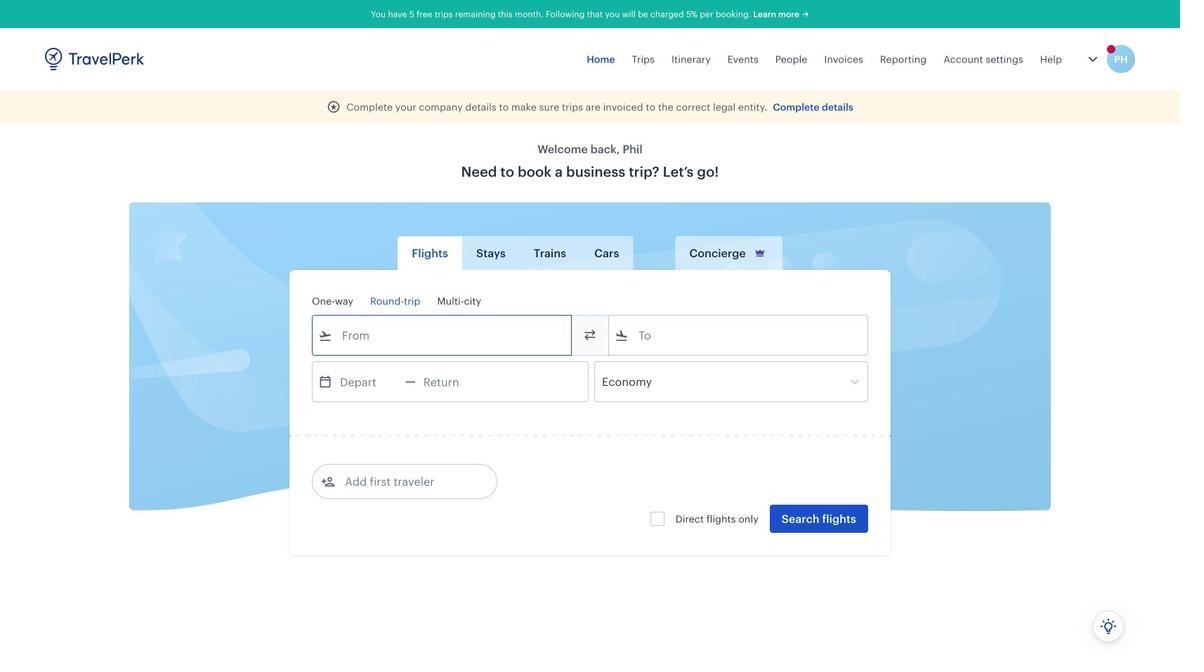 Task type: describe. For each thing, give the bounding box(es) containing it.
Return text field
[[416, 362, 489, 401]]

Depart text field
[[333, 362, 406, 401]]

From search field
[[333, 324, 553, 347]]



Task type: locate. For each thing, give the bounding box(es) containing it.
Add first traveler search field
[[335, 470, 482, 493]]

To search field
[[629, 324, 850, 347]]



